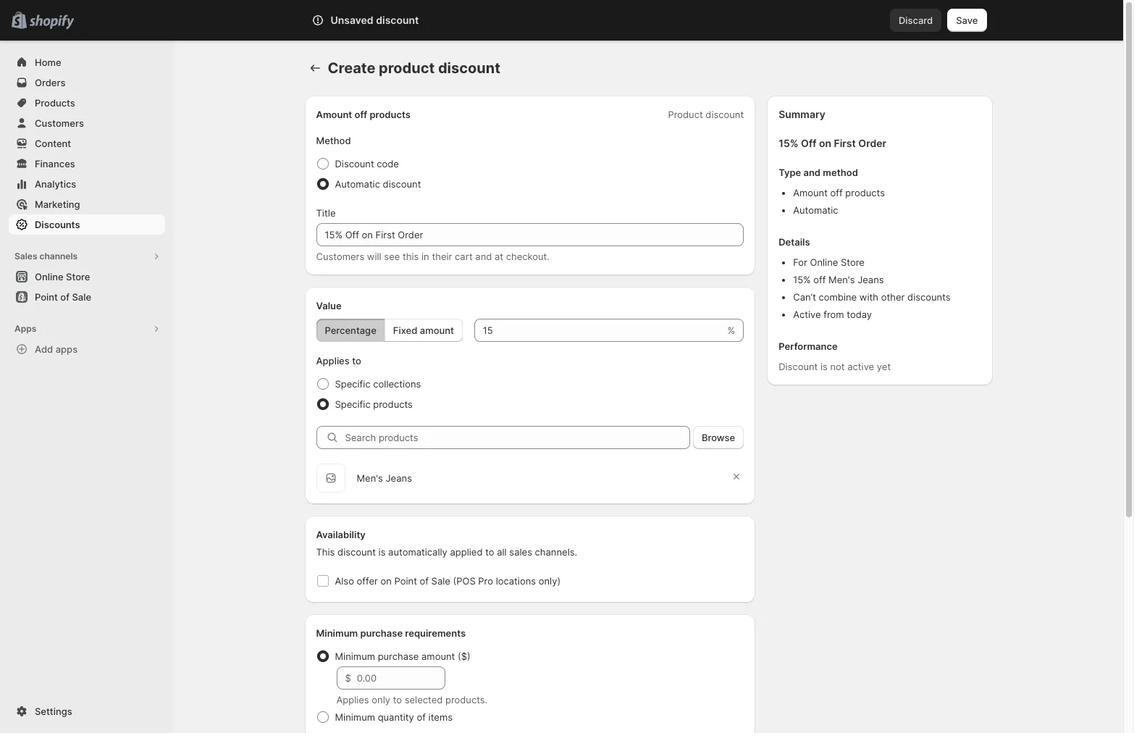 Task type: describe. For each thing, give the bounding box(es) containing it.
performance
[[779, 341, 838, 352]]

point of sale link
[[9, 287, 165, 307]]

not
[[831, 361, 845, 373]]

yet
[[878, 361, 892, 373]]

products
[[35, 97, 75, 109]]

online store link
[[9, 267, 165, 287]]

availability this discount is automatically applied to all sales channels.
[[316, 529, 578, 558]]

all
[[497, 546, 507, 558]]

men's inside "for online store 15% off men's jeans can't combine with other discounts active from today"
[[829, 274, 856, 286]]

channels.
[[535, 546, 578, 558]]

home
[[35, 57, 61, 68]]

0 vertical spatial to
[[352, 355, 361, 367]]

analytics
[[35, 178, 76, 190]]

discount for unsaved discount
[[376, 14, 419, 26]]

sales channels button
[[9, 246, 165, 267]]

other
[[882, 291, 905, 303]]

customers for customers will see this in their cart and at checkout.
[[316, 251, 365, 262]]

applies for applies to
[[316, 355, 350, 367]]

requirements
[[405, 628, 466, 639]]

sales
[[14, 251, 37, 262]]

on for off
[[820, 137, 832, 149]]

create product discount
[[328, 59, 501, 77]]

discount for automatic discount
[[383, 178, 421, 190]]

off for amount off products
[[355, 109, 368, 120]]

analytics link
[[9, 174, 165, 194]]

1 vertical spatial amount
[[422, 651, 455, 662]]

in
[[422, 251, 430, 262]]

summary
[[779, 108, 826, 120]]

Search products text field
[[345, 426, 691, 449]]

minimum for minimum quantity of items
[[335, 712, 375, 723]]

first
[[834, 137, 857, 149]]

1 vertical spatial of
[[420, 575, 429, 587]]

2 vertical spatial of
[[417, 712, 426, 723]]

product discount
[[669, 109, 744, 120]]

is inside availability this discount is automatically applied to all sales channels.
[[379, 546, 386, 558]]

amount off products automatic
[[794, 187, 886, 216]]

discounts
[[908, 291, 951, 303]]

point of sale button
[[0, 287, 174, 307]]

product
[[379, 59, 435, 77]]

also
[[335, 575, 354, 587]]

2 vertical spatial to
[[393, 694, 402, 706]]

apps
[[56, 344, 78, 355]]

only
[[372, 694, 391, 706]]

off
[[802, 137, 817, 149]]

automatically
[[389, 546, 448, 558]]

browse
[[702, 432, 736, 444]]

discount inside availability this discount is automatically applied to all sales channels.
[[338, 546, 376, 558]]

product
[[669, 109, 703, 120]]

content link
[[9, 133, 165, 154]]

online store
[[35, 271, 90, 283]]

selected
[[405, 694, 443, 706]]

off for amount off products automatic
[[831, 187, 843, 199]]

collections
[[373, 378, 421, 390]]

offer
[[357, 575, 378, 587]]

order
[[859, 137, 887, 149]]

1 vertical spatial point
[[395, 575, 417, 587]]

marketing
[[35, 199, 80, 210]]

specific collections
[[335, 378, 421, 390]]

amount off products
[[316, 109, 411, 120]]

finances
[[35, 158, 75, 170]]

specific products
[[335, 399, 413, 410]]

minimum for minimum purchase amount ($)
[[335, 651, 375, 662]]

%
[[728, 325, 736, 336]]

with
[[860, 291, 879, 303]]

discount for discount code
[[335, 158, 374, 170]]

2 vertical spatial products
[[373, 399, 413, 410]]

code
[[377, 158, 399, 170]]

online store button
[[0, 267, 174, 287]]

online inside button
[[35, 271, 64, 283]]

value
[[316, 300, 342, 312]]

type and method
[[779, 167, 859, 178]]

store inside online store link
[[66, 271, 90, 283]]

applies for applies only to selected products.
[[337, 694, 369, 706]]

discount for discount is not active yet
[[779, 361, 818, 373]]

minimum purchase amount ($)
[[335, 651, 471, 662]]

finances link
[[9, 154, 165, 174]]

15% inside "for online store 15% off men's jeans can't combine with other discounts active from today"
[[794, 274, 811, 286]]

settings
[[35, 706, 72, 717]]

1 vertical spatial and
[[476, 251, 492, 262]]

discard
[[899, 14, 934, 26]]

active
[[848, 361, 875, 373]]

orders link
[[9, 72, 165, 93]]

channels
[[39, 251, 78, 262]]

from
[[824, 309, 845, 320]]

discount is not active yet
[[779, 361, 892, 373]]

(pos
[[453, 575, 476, 587]]

browse button
[[694, 426, 744, 449]]

home link
[[9, 52, 165, 72]]

($)
[[458, 651, 471, 662]]

search button
[[352, 9, 772, 32]]

title
[[316, 207, 336, 219]]

for online store 15% off men's jeans can't combine with other discounts active from today
[[794, 257, 951, 320]]

15% off on first order
[[779, 137, 887, 149]]

quantity
[[378, 712, 414, 723]]

discount for product discount
[[706, 109, 744, 120]]

of inside button
[[60, 291, 70, 303]]

type
[[779, 167, 802, 178]]

fixed amount button
[[385, 319, 463, 342]]

apps
[[14, 323, 36, 334]]

on for offer
[[381, 575, 392, 587]]

$ text field
[[357, 667, 445, 690]]

customers for customers
[[35, 117, 84, 129]]

details
[[779, 236, 811, 248]]

minimum for minimum purchase requirements
[[316, 628, 358, 639]]

today
[[847, 309, 873, 320]]



Task type: vqa. For each thing, say whether or not it's contained in the screenshot.
AUTOMATIC
yes



Task type: locate. For each thing, give the bounding box(es) containing it.
point down 'automatically'
[[395, 575, 417, 587]]

0 vertical spatial is
[[821, 361, 828, 373]]

0 horizontal spatial customers
[[35, 117, 84, 129]]

purchase for requirements
[[361, 628, 403, 639]]

amount for amount off products
[[316, 109, 352, 120]]

automatic down the discount code
[[335, 178, 380, 190]]

0 vertical spatial customers
[[35, 117, 84, 129]]

automatic inside amount off products automatic
[[794, 204, 839, 216]]

1 horizontal spatial automatic
[[794, 204, 839, 216]]

0 horizontal spatial men's
[[357, 473, 383, 484]]

sale down online store link
[[72, 291, 91, 303]]

orders
[[35, 77, 66, 88]]

online down sales channels
[[35, 271, 64, 283]]

2 horizontal spatial to
[[486, 546, 495, 558]]

0 vertical spatial store
[[841, 257, 865, 268]]

for
[[794, 257, 808, 268]]

of down selected
[[417, 712, 426, 723]]

store up combine
[[841, 257, 865, 268]]

1 vertical spatial 15%
[[794, 274, 811, 286]]

15% down for
[[794, 274, 811, 286]]

purchase up minimum purchase amount ($)
[[361, 628, 403, 639]]

products for amount off products
[[370, 109, 411, 120]]

% text field
[[475, 319, 725, 342]]

can't
[[794, 291, 817, 303]]

to left all
[[486, 546, 495, 558]]

combine
[[819, 291, 857, 303]]

store
[[841, 257, 865, 268], [66, 271, 90, 283]]

0 vertical spatial off
[[355, 109, 368, 120]]

point inside button
[[35, 291, 58, 303]]

amount down requirements in the left of the page
[[422, 651, 455, 662]]

to inside availability this discount is automatically applied to all sales channels.
[[486, 546, 495, 558]]

on right offer
[[381, 575, 392, 587]]

percentage button
[[316, 319, 385, 342]]

1 vertical spatial discount
[[779, 361, 818, 373]]

1 vertical spatial off
[[831, 187, 843, 199]]

0 vertical spatial men's
[[829, 274, 856, 286]]

2 vertical spatial off
[[814, 274, 827, 286]]

minimum purchase requirements
[[316, 628, 466, 639]]

men's
[[829, 274, 856, 286], [357, 473, 383, 484]]

amount inside fixed amount button
[[420, 325, 454, 336]]

only)
[[539, 575, 561, 587]]

2 vertical spatial minimum
[[335, 712, 375, 723]]

1 horizontal spatial online
[[811, 257, 839, 268]]

0 vertical spatial sale
[[72, 291, 91, 303]]

online inside "for online store 15% off men's jeans can't combine with other discounts active from today"
[[811, 257, 839, 268]]

shopify image
[[29, 15, 74, 30]]

add apps button
[[9, 339, 165, 359]]

1 horizontal spatial sale
[[432, 575, 451, 587]]

products down the collections
[[373, 399, 413, 410]]

point
[[35, 291, 58, 303], [395, 575, 417, 587]]

0 vertical spatial and
[[804, 167, 821, 178]]

0 horizontal spatial store
[[66, 271, 90, 283]]

customers
[[35, 117, 84, 129], [316, 251, 365, 262]]

0 horizontal spatial and
[[476, 251, 492, 262]]

1 specific from the top
[[335, 378, 371, 390]]

0 vertical spatial applies
[[316, 355, 350, 367]]

0 vertical spatial products
[[370, 109, 411, 120]]

unsaved discount
[[331, 14, 419, 26]]

1 horizontal spatial off
[[814, 274, 827, 286]]

create
[[328, 59, 376, 77]]

applied
[[450, 546, 483, 558]]

0 vertical spatial point
[[35, 291, 58, 303]]

customers will see this in their cart and at checkout.
[[316, 251, 550, 262]]

1 horizontal spatial on
[[820, 137, 832, 149]]

1 horizontal spatial jeans
[[858, 274, 885, 286]]

1 horizontal spatial store
[[841, 257, 865, 268]]

applies to
[[316, 355, 361, 367]]

items
[[429, 712, 453, 723]]

online
[[811, 257, 839, 268], [35, 271, 64, 283]]

1 vertical spatial men's
[[357, 473, 383, 484]]

amount down 'type and method' at top right
[[794, 187, 828, 199]]

1 horizontal spatial customers
[[316, 251, 365, 262]]

specific for specific collections
[[335, 378, 371, 390]]

pro
[[479, 575, 494, 587]]

amount up "method"
[[316, 109, 352, 120]]

amount inside amount off products automatic
[[794, 187, 828, 199]]

0 vertical spatial amount
[[316, 109, 352, 120]]

apps button
[[9, 319, 165, 339]]

1 vertical spatial online
[[35, 271, 64, 283]]

1 vertical spatial is
[[379, 546, 386, 558]]

fixed
[[393, 325, 418, 336]]

of down 'automatically'
[[420, 575, 429, 587]]

and
[[804, 167, 821, 178], [476, 251, 492, 262]]

purchase up "$" text box
[[378, 651, 419, 662]]

0 horizontal spatial automatic
[[335, 178, 380, 190]]

amount
[[316, 109, 352, 120], [794, 187, 828, 199]]

applies only to selected products.
[[337, 694, 488, 706]]

automatic down 'type and method' at top right
[[794, 204, 839, 216]]

0 vertical spatial amount
[[420, 325, 454, 336]]

sales channels
[[14, 251, 78, 262]]

15% left off
[[779, 137, 799, 149]]

1 vertical spatial minimum
[[335, 651, 375, 662]]

add
[[35, 344, 53, 355]]

0 horizontal spatial online
[[35, 271, 64, 283]]

products inside amount off products automatic
[[846, 187, 886, 199]]

to right only
[[393, 694, 402, 706]]

off down method
[[831, 187, 843, 199]]

0 horizontal spatial sale
[[72, 291, 91, 303]]

0 vertical spatial on
[[820, 137, 832, 149]]

amount right "fixed"
[[420, 325, 454, 336]]

products
[[370, 109, 411, 120], [846, 187, 886, 199], [373, 399, 413, 410]]

1 vertical spatial to
[[486, 546, 495, 558]]

discount code
[[335, 158, 399, 170]]

unsaved
[[331, 14, 374, 26]]

specific for specific products
[[335, 399, 371, 410]]

1 horizontal spatial discount
[[779, 361, 818, 373]]

products down method
[[846, 187, 886, 199]]

discount down performance
[[779, 361, 818, 373]]

store up point of sale link
[[66, 271, 90, 283]]

checkout.
[[506, 251, 550, 262]]

customers left will
[[316, 251, 365, 262]]

automatic discount
[[335, 178, 421, 190]]

is left 'automatically'
[[379, 546, 386, 558]]

customers inside customers link
[[35, 117, 84, 129]]

purchase for amount
[[378, 651, 419, 662]]

is
[[821, 361, 828, 373], [379, 546, 386, 558]]

1 horizontal spatial point
[[395, 575, 417, 587]]

1 vertical spatial automatic
[[794, 204, 839, 216]]

0 vertical spatial specific
[[335, 378, 371, 390]]

0 vertical spatial discount
[[335, 158, 374, 170]]

men's up availability
[[357, 473, 383, 484]]

on right off
[[820, 137, 832, 149]]

jeans inside "for online store 15% off men's jeans can't combine with other discounts active from today"
[[858, 274, 885, 286]]

0 vertical spatial automatic
[[335, 178, 380, 190]]

1 horizontal spatial is
[[821, 361, 828, 373]]

0 horizontal spatial off
[[355, 109, 368, 120]]

products.
[[446, 694, 488, 706]]

method
[[824, 167, 859, 178]]

discount up the automatic discount
[[335, 158, 374, 170]]

1 vertical spatial store
[[66, 271, 90, 283]]

amount
[[420, 325, 454, 336], [422, 651, 455, 662]]

applies
[[316, 355, 350, 367], [337, 694, 369, 706]]

0 horizontal spatial is
[[379, 546, 386, 558]]

0 vertical spatial minimum
[[316, 628, 358, 639]]

1 vertical spatial specific
[[335, 399, 371, 410]]

this
[[403, 251, 419, 262]]

locations
[[496, 575, 536, 587]]

marketing link
[[9, 194, 165, 215]]

0 horizontal spatial discount
[[335, 158, 374, 170]]

0 vertical spatial of
[[60, 291, 70, 303]]

is left not
[[821, 361, 828, 373]]

off up can't
[[814, 274, 827, 286]]

1 vertical spatial on
[[381, 575, 392, 587]]

point down "online store"
[[35, 291, 58, 303]]

applies down percentage button
[[316, 355, 350, 367]]

jeans
[[858, 274, 885, 286], [386, 473, 412, 484]]

save
[[957, 14, 979, 26]]

purchase
[[361, 628, 403, 639], [378, 651, 419, 662]]

1 vertical spatial applies
[[337, 694, 369, 706]]

amount for amount off products automatic
[[794, 187, 828, 199]]

applies down $
[[337, 694, 369, 706]]

add apps
[[35, 344, 78, 355]]

on
[[820, 137, 832, 149], [381, 575, 392, 587]]

1 vertical spatial jeans
[[386, 473, 412, 484]]

sale left (pos
[[432, 575, 451, 587]]

and right type
[[804, 167, 821, 178]]

1 vertical spatial purchase
[[378, 651, 419, 662]]

0 horizontal spatial on
[[381, 575, 392, 587]]

specific down applies to
[[335, 378, 371, 390]]

minimum
[[316, 628, 358, 639], [335, 651, 375, 662], [335, 712, 375, 723]]

point of sale
[[35, 291, 91, 303]]

2 specific from the top
[[335, 399, 371, 410]]

and left at
[[476, 251, 492, 262]]

discounts link
[[9, 215, 165, 235]]

0 horizontal spatial jeans
[[386, 473, 412, 484]]

1 horizontal spatial to
[[393, 694, 402, 706]]

1 vertical spatial sale
[[432, 575, 451, 587]]

products down product
[[370, 109, 411, 120]]

2 horizontal spatial off
[[831, 187, 843, 199]]

customers down the products
[[35, 117, 84, 129]]

off inside amount off products automatic
[[831, 187, 843, 199]]

off inside "for online store 15% off men's jeans can't combine with other discounts active from today"
[[814, 274, 827, 286]]

see
[[384, 251, 400, 262]]

1 vertical spatial customers
[[316, 251, 365, 262]]

Title text field
[[316, 223, 744, 246]]

0 horizontal spatial to
[[352, 355, 361, 367]]

0 vertical spatial jeans
[[858, 274, 885, 286]]

1 vertical spatial amount
[[794, 187, 828, 199]]

also offer on point of sale (pos pro locations only)
[[335, 575, 561, 587]]

specific down specific collections in the left of the page
[[335, 399, 371, 410]]

automatic
[[335, 178, 380, 190], [794, 204, 839, 216]]

0 vertical spatial online
[[811, 257, 839, 268]]

1 horizontal spatial amount
[[794, 187, 828, 199]]

0 horizontal spatial amount
[[316, 109, 352, 120]]

discard button
[[891, 9, 942, 32]]

search
[[376, 14, 407, 26]]

off
[[355, 109, 368, 120], [831, 187, 843, 199], [814, 274, 827, 286]]

0 vertical spatial purchase
[[361, 628, 403, 639]]

method
[[316, 135, 351, 146]]

sale inside button
[[72, 291, 91, 303]]

sales
[[510, 546, 533, 558]]

customers link
[[9, 113, 165, 133]]

to down percentage button
[[352, 355, 361, 367]]

products for amount off products automatic
[[846, 187, 886, 199]]

men's up combine
[[829, 274, 856, 286]]

store inside "for online store 15% off men's jeans can't combine with other discounts active from today"
[[841, 257, 865, 268]]

men's jeans
[[357, 473, 412, 484]]

1 horizontal spatial and
[[804, 167, 821, 178]]

1 vertical spatial products
[[846, 187, 886, 199]]

15%
[[779, 137, 799, 149], [794, 274, 811, 286]]

online right for
[[811, 257, 839, 268]]

products link
[[9, 93, 165, 113]]

0 vertical spatial 15%
[[779, 137, 799, 149]]

of down "online store"
[[60, 291, 70, 303]]

this
[[316, 546, 335, 558]]

at
[[495, 251, 504, 262]]

off down create
[[355, 109, 368, 120]]

1 horizontal spatial men's
[[829, 274, 856, 286]]

0 horizontal spatial point
[[35, 291, 58, 303]]



